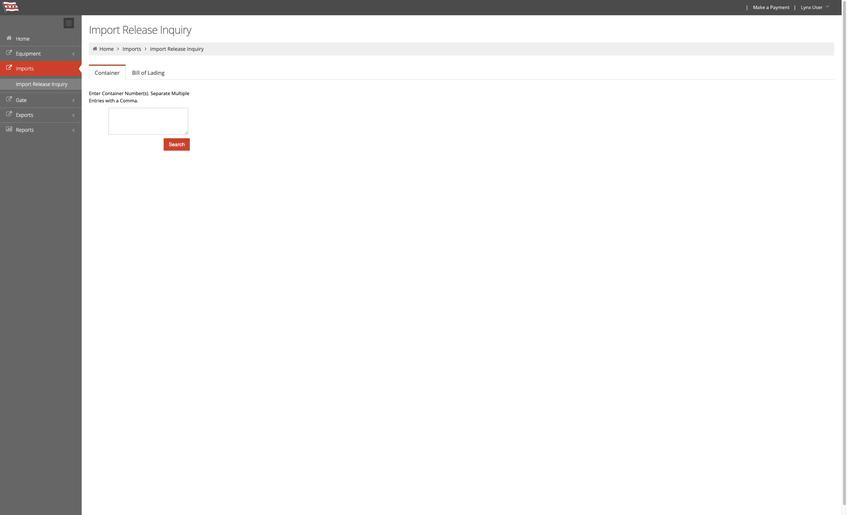 Task type: vqa. For each thing, say whether or not it's contained in the screenshot.
Reports 'link'
yes



Task type: locate. For each thing, give the bounding box(es) containing it.
0 vertical spatial a
[[767, 4, 769, 11]]

multiple
[[171, 90, 189, 97]]

0 horizontal spatial a
[[116, 97, 119, 104]]

2 horizontal spatial release
[[168, 45, 186, 52]]

2 vertical spatial import
[[16, 81, 31, 87]]

comma.
[[120, 97, 138, 104]]

gate link
[[0, 93, 82, 107]]

home image
[[92, 46, 98, 51]]

1 vertical spatial release
[[168, 45, 186, 52]]

external link image
[[5, 50, 13, 56], [5, 65, 13, 70], [5, 97, 13, 102], [5, 112, 13, 117]]

external link image inside imports link
[[5, 65, 13, 70]]

bill of lading link
[[126, 65, 170, 80]]

0 vertical spatial home
[[16, 35, 30, 42]]

import release inquiry up gate link
[[16, 81, 67, 87]]

0 vertical spatial import release inquiry link
[[150, 45, 204, 52]]

import release inquiry up angle right icon
[[89, 22, 191, 37]]

import release inquiry link right angle right icon
[[150, 45, 204, 52]]

import release inquiry
[[89, 22, 191, 37], [150, 45, 204, 52], [16, 81, 67, 87]]

bar chart image
[[5, 127, 13, 132]]

container link
[[89, 66, 126, 80]]

container
[[95, 69, 120, 76], [102, 90, 124, 97]]

release right angle right icon
[[168, 45, 186, 52]]

0 vertical spatial import
[[89, 22, 120, 37]]

lynx user
[[801, 4, 823, 11]]

2 horizontal spatial import
[[150, 45, 166, 52]]

2 vertical spatial release
[[33, 81, 50, 87]]

container inside enter container number(s).  separate multiple entries with a comma.
[[102, 90, 124, 97]]

home left angle right image
[[99, 45, 114, 52]]

4 external link image from the top
[[5, 112, 13, 117]]

imports link
[[123, 45, 141, 52], [0, 61, 82, 76]]

1 horizontal spatial release
[[122, 22, 158, 37]]

2 vertical spatial inquiry
[[52, 81, 67, 87]]

external link image inside gate link
[[5, 97, 13, 102]]

a
[[767, 4, 769, 11], [116, 97, 119, 104]]

home link left angle right image
[[99, 45, 114, 52]]

import up gate
[[16, 81, 31, 87]]

import right angle right icon
[[150, 45, 166, 52]]

2 external link image from the top
[[5, 65, 13, 70]]

1 vertical spatial inquiry
[[187, 45, 204, 52]]

0 horizontal spatial home
[[16, 35, 30, 42]]

1 vertical spatial container
[[102, 90, 124, 97]]

release up gate link
[[33, 81, 50, 87]]

0 vertical spatial imports
[[123, 45, 141, 52]]

0 vertical spatial imports link
[[123, 45, 141, 52]]

payment
[[770, 4, 790, 11]]

import release inquiry link
[[150, 45, 204, 52], [0, 79, 82, 90]]

home
[[16, 35, 30, 42], [99, 45, 114, 52]]

0 horizontal spatial import release inquiry link
[[0, 79, 82, 90]]

lading
[[148, 69, 165, 76]]

import
[[89, 22, 120, 37], [150, 45, 166, 52], [16, 81, 31, 87]]

container up enter
[[95, 69, 120, 76]]

release
[[122, 22, 158, 37], [168, 45, 186, 52], [33, 81, 50, 87]]

1 external link image from the top
[[5, 50, 13, 56]]

3 external link image from the top
[[5, 97, 13, 102]]

0 vertical spatial import release inquiry
[[89, 22, 191, 37]]

None text field
[[109, 108, 188, 135]]

1 vertical spatial import release inquiry link
[[0, 79, 82, 90]]

home link
[[0, 31, 82, 46], [99, 45, 114, 52]]

lynx user link
[[798, 0, 834, 15]]

angle right image
[[115, 46, 121, 51]]

home link up equipment
[[0, 31, 82, 46]]

1 horizontal spatial a
[[767, 4, 769, 11]]

angle right image
[[142, 46, 149, 51]]

external link image inside equipment link
[[5, 50, 13, 56]]

| left 'make'
[[746, 4, 749, 11]]

container up with
[[102, 90, 124, 97]]

make
[[753, 4, 765, 11]]

reports link
[[0, 122, 82, 137]]

imports down equipment
[[16, 65, 34, 72]]

release up angle right icon
[[122, 22, 158, 37]]

imports left angle right icon
[[123, 45, 141, 52]]

1 horizontal spatial |
[[794, 4, 796, 11]]

1 horizontal spatial import
[[89, 22, 120, 37]]

home image
[[5, 36, 13, 41]]

import release inquiry right angle right icon
[[150, 45, 204, 52]]

reports
[[16, 126, 34, 133]]

1 vertical spatial imports link
[[0, 61, 82, 76]]

import release inquiry link up gate link
[[0, 79, 82, 90]]

1 horizontal spatial home link
[[99, 45, 114, 52]]

external link image inside "exports" link
[[5, 112, 13, 117]]

import up home image
[[89, 22, 120, 37]]

1 vertical spatial a
[[116, 97, 119, 104]]

0 horizontal spatial |
[[746, 4, 749, 11]]

enter
[[89, 90, 101, 97]]

2 | from the left
[[794, 4, 796, 11]]

0 horizontal spatial release
[[33, 81, 50, 87]]

0 vertical spatial release
[[122, 22, 158, 37]]

1 horizontal spatial home
[[99, 45, 114, 52]]

imports link down equipment
[[0, 61, 82, 76]]

home right home icon
[[16, 35, 30, 42]]

imports
[[123, 45, 141, 52], [16, 65, 34, 72]]

imports link left angle right icon
[[123, 45, 141, 52]]

user
[[813, 4, 823, 11]]

a right 'make'
[[767, 4, 769, 11]]

| left lynx
[[794, 4, 796, 11]]

|
[[746, 4, 749, 11], [794, 4, 796, 11]]

a right with
[[116, 97, 119, 104]]

inquiry
[[160, 22, 191, 37], [187, 45, 204, 52], [52, 81, 67, 87]]

1 vertical spatial imports
[[16, 65, 34, 72]]



Task type: describe. For each thing, give the bounding box(es) containing it.
angle down image
[[824, 4, 831, 9]]

bill
[[132, 69, 140, 76]]

external link image for exports
[[5, 112, 13, 117]]

with
[[105, 97, 115, 104]]

0 vertical spatial inquiry
[[160, 22, 191, 37]]

separate
[[151, 90, 170, 97]]

entries
[[89, 97, 104, 104]]

search
[[169, 142, 185, 147]]

1 | from the left
[[746, 4, 749, 11]]

1 horizontal spatial imports link
[[123, 45, 141, 52]]

0 vertical spatial container
[[95, 69, 120, 76]]

1 horizontal spatial imports
[[123, 45, 141, 52]]

equipment link
[[0, 46, 82, 61]]

2 vertical spatial import release inquiry
[[16, 81, 67, 87]]

lynx
[[801, 4, 811, 11]]

0 horizontal spatial imports link
[[0, 61, 82, 76]]

0 horizontal spatial import
[[16, 81, 31, 87]]

equipment
[[16, 50, 41, 57]]

external link image for gate
[[5, 97, 13, 102]]

a inside enter container number(s).  separate multiple entries with a comma.
[[116, 97, 119, 104]]

external link image for imports
[[5, 65, 13, 70]]

1 vertical spatial home
[[99, 45, 114, 52]]

enter container number(s).  separate multiple entries with a comma.
[[89, 90, 189, 104]]

gate
[[16, 97, 27, 103]]

of
[[141, 69, 146, 76]]

make a payment
[[753, 4, 790, 11]]

make a payment link
[[750, 0, 792, 15]]

bill of lading
[[132, 69, 165, 76]]

0 horizontal spatial imports
[[16, 65, 34, 72]]

1 horizontal spatial import release inquiry link
[[150, 45, 204, 52]]

exports link
[[0, 107, 82, 122]]

0 horizontal spatial home link
[[0, 31, 82, 46]]

search button
[[164, 138, 190, 151]]

1 vertical spatial import release inquiry
[[150, 45, 204, 52]]

number(s).
[[125, 90, 149, 97]]

1 vertical spatial import
[[150, 45, 166, 52]]

external link image for equipment
[[5, 50, 13, 56]]

exports
[[16, 111, 33, 118]]



